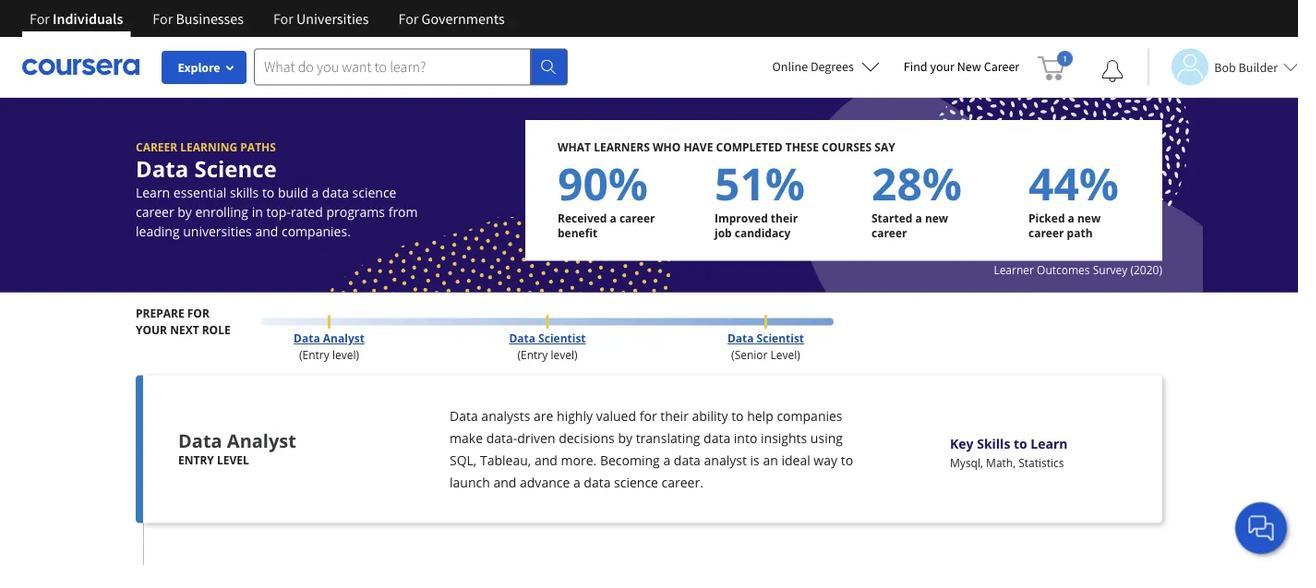 Task type: locate. For each thing, give the bounding box(es) containing it.
explore
[[178, 59, 220, 76]]

0 vertical spatial by
[[178, 203, 192, 221]]

1 horizontal spatial scientist
[[757, 331, 805, 346]]

their inside 51% improved their job candidacy
[[771, 210, 798, 225]]

for up next
[[187, 306, 210, 321]]

entry
[[303, 347, 330, 362], [521, 347, 548, 362], [178, 453, 214, 468]]

universities
[[183, 223, 252, 240]]

0 horizontal spatial career
[[136, 139, 178, 154]]

( inside data analyst ( entry level )
[[299, 347, 303, 362]]

1 new from the left
[[926, 210, 949, 225]]

career inside 28% started a new career
[[872, 225, 908, 240]]

individuals
[[53, 9, 123, 28]]

data
[[322, 184, 349, 201], [704, 430, 731, 447], [674, 452, 701, 469], [584, 474, 611, 491]]

None search field
[[254, 48, 568, 85]]

their up translating
[[661, 407, 689, 425]]

1 vertical spatial and
[[535, 452, 558, 469]]

bob builder
[[1215, 59, 1278, 75]]

1 horizontal spatial career
[[984, 58, 1020, 75]]

by up becoming
[[618, 430, 633, 447]]

to
[[262, 184, 275, 201], [732, 407, 744, 425], [1014, 435, 1028, 452], [841, 452, 854, 469]]

2 data scientist link from the left
[[728, 331, 805, 346]]

their inside the data analysts are highly valued for their ability to help companies make data-driven decisions by translating data into insights using sql, tableau, and more. becoming a data analyst is an ideal way to launch and advance a data science career.
[[661, 407, 689, 425]]

data up programs
[[322, 184, 349, 201]]

) up highly
[[575, 347, 578, 362]]

analyst for data analyst ( entry level )
[[323, 331, 365, 346]]

launch
[[450, 474, 490, 491]]

for
[[30, 9, 50, 28], [153, 9, 173, 28], [273, 9, 294, 28], [399, 9, 419, 28], [187, 306, 210, 321]]

new right started
[[926, 210, 949, 225]]

a down more.
[[574, 474, 581, 491]]

0 horizontal spatial data scientist link
[[509, 331, 586, 346]]

advance
[[520, 474, 570, 491]]

level inside data analyst ( entry level )
[[332, 347, 356, 362]]

level
[[332, 347, 356, 362], [551, 347, 575, 362], [217, 453, 249, 468]]

and
[[255, 223, 278, 240], [535, 452, 558, 469], [494, 474, 517, 491]]

learn up 'leading'
[[136, 184, 170, 201]]

) inside data analyst ( entry level )
[[356, 347, 359, 362]]

programs
[[326, 203, 385, 221]]

level for data scientist ( entry level )
[[551, 347, 575, 362]]

entry inside data analyst ( entry level )
[[303, 347, 330, 362]]

to left help
[[732, 407, 744, 425]]

science
[[352, 184, 397, 201], [614, 474, 659, 491]]

0 vertical spatial learn
[[136, 184, 170, 201]]

analyst
[[323, 331, 365, 346], [227, 428, 297, 454]]

2 new from the left
[[1078, 210, 1101, 225]]

for universities
[[273, 9, 369, 28]]

senior
[[735, 347, 768, 362]]

1 vertical spatial their
[[661, 407, 689, 425]]

) right the "senior"
[[798, 347, 801, 362]]

0 vertical spatial science
[[352, 184, 397, 201]]

( up analysts
[[518, 347, 521, 362]]

28%
[[872, 152, 963, 213]]

picked
[[1029, 210, 1066, 225]]

data analyst entry level
[[178, 428, 297, 468]]

a up rated
[[312, 184, 319, 201]]

coursera image
[[22, 52, 139, 82]]

for left businesses
[[153, 9, 173, 28]]

0 horizontal spatial (
[[299, 347, 303, 362]]

1 horizontal spatial and
[[494, 474, 517, 491]]

courses
[[822, 139, 872, 154]]

0 horizontal spatial level
[[217, 453, 249, 468]]

career right received
[[620, 210, 655, 225]]

level inside data scientist ( entry level )
[[551, 347, 575, 362]]

a
[[312, 184, 319, 201], [610, 210, 617, 225], [916, 210, 923, 225], [1068, 210, 1075, 225], [664, 452, 671, 469], [574, 474, 581, 491]]

bob
[[1215, 59, 1237, 75]]

data inside career learning paths data science learn essential skills to build a data science career by enrolling in top-rated programs from leading universities and companies.
[[322, 184, 349, 201]]

and up the advance
[[535, 452, 558, 469]]

ability
[[692, 407, 728, 425]]

scientist inside data scientist ( senior level )
[[757, 331, 805, 346]]

1 horizontal spatial data scientist link
[[728, 331, 805, 346]]

51%
[[715, 152, 806, 213]]

0 horizontal spatial )
[[356, 347, 359, 362]]

data scientist link up the "senior"
[[728, 331, 805, 346]]

for inside prepare for your next role
[[187, 306, 210, 321]]

becoming
[[600, 452, 660, 469]]

) inside data scientist ( entry level )
[[575, 347, 578, 362]]

2 ) from the left
[[575, 347, 578, 362]]

( inside data scientist ( senior level )
[[732, 347, 735, 362]]

( left level
[[732, 347, 735, 362]]

90%
[[558, 152, 649, 213]]

by inside the data analysts are highly valued for their ability to help companies make data-driven decisions by translating data into insights using sql, tableau, and more. becoming a data analyst is an ideal way to launch and advance a data science career.
[[618, 430, 633, 447]]

to inside career learning paths data science learn essential skills to build a data science career by enrolling in top-rated programs from leading universities and companies.
[[262, 184, 275, 201]]

science inside career learning paths data science learn essential skills to build a data science career by enrolling in top-rated programs from leading universities and companies.
[[352, 184, 397, 201]]

in
[[252, 203, 263, 221]]

1 horizontal spatial )
[[575, 347, 578, 362]]

banner navigation
[[15, 0, 520, 37]]

a right received
[[610, 210, 617, 225]]

2 horizontal spatial (
[[732, 347, 735, 362]]

3 ( from the left
[[732, 347, 735, 362]]

new
[[958, 58, 982, 75]]

0 horizontal spatial by
[[178, 203, 192, 221]]

next
[[170, 322, 199, 338]]

data up career.
[[674, 452, 701, 469]]

outcomes
[[1037, 262, 1091, 277]]

0 horizontal spatial analyst
[[227, 428, 297, 454]]

way
[[814, 452, 838, 469]]

data scientist link up the are
[[509, 331, 586, 346]]

find
[[904, 58, 928, 75]]

shopping cart: 1 item image
[[1039, 51, 1074, 80]]

3 ) from the left
[[798, 347, 801, 362]]

science up programs
[[352, 184, 397, 201]]

2 scientist from the left
[[757, 331, 805, 346]]

1 horizontal spatial by
[[618, 430, 633, 447]]

scientist for level
[[757, 331, 805, 346]]

1 vertical spatial science
[[614, 474, 659, 491]]

tableau,
[[480, 452, 531, 469]]

for for businesses
[[153, 9, 173, 28]]

2 horizontal spatial level
[[551, 347, 575, 362]]

1 horizontal spatial learn
[[1031, 435, 1068, 452]]

1 vertical spatial career
[[136, 139, 178, 154]]

builder
[[1239, 59, 1278, 75]]

2 horizontal spatial entry
[[521, 347, 548, 362]]

new inside 44% picked a new career path
[[1078, 210, 1101, 225]]

job
[[715, 225, 732, 240]]

received
[[558, 210, 607, 225]]

2 horizontal spatial and
[[535, 452, 558, 469]]

skills
[[977, 435, 1011, 452]]

a inside 90% received a career benefit
[[610, 210, 617, 225]]

and down in
[[255, 223, 278, 240]]

1 horizontal spatial entry
[[303, 347, 330, 362]]

for
[[640, 407, 657, 425]]

to up top-
[[262, 184, 275, 201]]

0 vertical spatial career
[[984, 58, 1020, 75]]

governments
[[422, 9, 505, 28]]

0 horizontal spatial their
[[661, 407, 689, 425]]

by
[[178, 203, 192, 221], [618, 430, 633, 447]]

1 data scientist link from the left
[[509, 331, 586, 346]]

) down the data analyst link
[[356, 347, 359, 362]]

career inside career learning paths data science learn essential skills to build a data science career by enrolling in top-rated programs from leading universities and companies.
[[136, 203, 174, 221]]

career up 'leading'
[[136, 203, 174, 221]]

1 ( from the left
[[299, 347, 303, 362]]

1 horizontal spatial science
[[614, 474, 659, 491]]

0 horizontal spatial learn
[[136, 184, 170, 201]]

career
[[136, 203, 174, 221], [620, 210, 655, 225], [872, 225, 908, 240], [1029, 225, 1065, 240]]

1 horizontal spatial new
[[1078, 210, 1101, 225]]

find your new career link
[[895, 55, 1029, 79]]

data inside data analyst entry level
[[178, 428, 222, 454]]

and down tableau, at the left bottom of the page
[[494, 474, 517, 491]]

44% picked a new career path
[[1029, 152, 1120, 240]]

a right picked
[[1068, 210, 1075, 225]]

skills
[[230, 184, 259, 201]]

translating
[[636, 430, 701, 447]]

online
[[773, 58, 808, 75]]

entry for scientist
[[521, 347, 548, 362]]

say
[[875, 139, 896, 154]]

data down more.
[[584, 474, 611, 491]]

for left individuals on the left of the page
[[30, 9, 50, 28]]

analyst inside data analyst entry level
[[227, 428, 297, 454]]

companies.
[[282, 223, 351, 240]]

data scientist link
[[509, 331, 586, 346], [728, 331, 805, 346]]

0 vertical spatial analyst
[[323, 331, 365, 346]]

1 horizontal spatial analyst
[[323, 331, 365, 346]]

0 horizontal spatial new
[[926, 210, 949, 225]]

new inside 28% started a new career
[[926, 210, 949, 225]]

mysql,
[[951, 455, 984, 470]]

for for governments
[[399, 9, 419, 28]]

leading
[[136, 223, 180, 240]]

data scientist ( entry level )
[[509, 331, 586, 362]]

and inside career learning paths data science learn essential skills to build a data science career by enrolling in top-rated programs from leading universities and companies.
[[255, 223, 278, 240]]

entry for analyst
[[303, 347, 330, 362]]

scientist up highly
[[539, 331, 586, 346]]

( for data scientist ( senior level )
[[732, 347, 735, 362]]

2 vertical spatial and
[[494, 474, 517, 491]]

0 vertical spatial and
[[255, 223, 278, 240]]

28% started a new career
[[872, 152, 963, 240]]

( down the data analyst link
[[299, 347, 303, 362]]

level for data analyst ( entry level )
[[332, 347, 356, 362]]

for left universities
[[273, 9, 294, 28]]

candidacy
[[735, 225, 791, 240]]

data analyst link
[[294, 331, 365, 346]]

1 vertical spatial learn
[[1031, 435, 1068, 452]]

( inside data scientist ( entry level )
[[518, 347, 521, 362]]

analyst inside data analyst ( entry level )
[[323, 331, 365, 346]]

science down becoming
[[614, 474, 659, 491]]

) inside data scientist ( senior level )
[[798, 347, 801, 362]]

to right skills
[[1014, 435, 1028, 452]]

career inside 44% picked a new career path
[[1029, 225, 1065, 240]]

data inside data scientist ( senior level )
[[728, 331, 754, 346]]

career left learning at the left of the page
[[136, 139, 178, 154]]

analysts
[[482, 407, 531, 425]]

entry inside data scientist ( entry level )
[[521, 347, 548, 362]]

for for universities
[[273, 9, 294, 28]]

using
[[811, 430, 843, 447]]

1 horizontal spatial (
[[518, 347, 521, 362]]

data inside data scientist ( entry level )
[[509, 331, 536, 346]]

1 ) from the left
[[356, 347, 359, 362]]

career down 28%
[[872, 225, 908, 240]]

scientist up level
[[757, 331, 805, 346]]

0 vertical spatial their
[[771, 210, 798, 225]]

career inside career learning paths data science learn essential skills to build a data science career by enrolling in top-rated programs from leading universities and companies.
[[136, 139, 178, 154]]

to right way
[[841, 452, 854, 469]]

by down essential on the top left of page
[[178, 203, 192, 221]]

0 horizontal spatial and
[[255, 223, 278, 240]]

a right started
[[916, 210, 923, 225]]

degrees
[[811, 58, 854, 75]]

0 horizontal spatial science
[[352, 184, 397, 201]]

career right new
[[984, 58, 1020, 75]]

)
[[356, 347, 359, 362], [575, 347, 578, 362], [798, 347, 801, 362]]

for governments
[[399, 9, 505, 28]]

0 horizontal spatial entry
[[178, 453, 214, 468]]

data inside data analyst ( entry level )
[[294, 331, 320, 346]]

2 horizontal spatial )
[[798, 347, 801, 362]]

for up what do you want to learn? text box
[[399, 9, 419, 28]]

science
[[194, 154, 277, 184]]

and for science
[[255, 223, 278, 240]]

1 vertical spatial analyst
[[227, 428, 297, 454]]

by inside career learning paths data science learn essential skills to build a data science career by enrolling in top-rated programs from leading universities and companies.
[[178, 203, 192, 221]]

data inside the data analysts are highly valued for their ability to help companies make data-driven decisions by translating data into insights using sql, tableau, and more. becoming a data analyst is an ideal way to launch and advance a data science career.
[[450, 407, 478, 425]]

1 vertical spatial by
[[618, 430, 633, 447]]

1 scientist from the left
[[539, 331, 586, 346]]

level inside data analyst entry level
[[217, 453, 249, 468]]

0 horizontal spatial scientist
[[539, 331, 586, 346]]

improved
[[715, 210, 768, 225]]

data inside career learning paths data science learn essential skills to build a data science career by enrolling in top-rated programs from leading universities and companies.
[[136, 154, 189, 184]]

learn up the statistics on the bottom right
[[1031, 435, 1068, 452]]

1 horizontal spatial level
[[332, 347, 356, 362]]

learn
[[136, 184, 170, 201], [1031, 435, 1068, 452]]

scientist inside data scientist ( entry level )
[[539, 331, 586, 346]]

survey
[[1093, 262, 1128, 277]]

career inside 90% received a career benefit
[[620, 210, 655, 225]]

their
[[771, 210, 798, 225], [661, 407, 689, 425]]

data for data analyst entry level
[[178, 428, 222, 454]]

1 horizontal spatial their
[[771, 210, 798, 225]]

2 ( from the left
[[518, 347, 521, 362]]

new right picked
[[1078, 210, 1101, 225]]

what
[[558, 139, 591, 154]]

career left path
[[1029, 225, 1065, 240]]

top-
[[266, 203, 291, 221]]

data
[[136, 154, 189, 184], [294, 331, 320, 346], [509, 331, 536, 346], [728, 331, 754, 346], [450, 407, 478, 425], [178, 428, 222, 454]]

their right 'improved'
[[771, 210, 798, 225]]

a inside 28% started a new career
[[916, 210, 923, 225]]

have
[[684, 139, 714, 154]]



Task type: describe. For each thing, give the bounding box(es) containing it.
to inside key skills to learn mysql, math, statistics
[[1014, 435, 1028, 452]]

learn inside career learning paths data science learn essential skills to build a data science career by enrolling in top-rated programs from leading universities and companies.
[[136, 184, 170, 201]]

and for valued
[[535, 452, 558, 469]]

businesses
[[176, 9, 244, 28]]

your
[[931, 58, 955, 75]]

rated
[[291, 203, 323, 221]]

find your new career
[[904, 58, 1020, 75]]

) for data scientist ( senior level )
[[798, 347, 801, 362]]

valued
[[596, 407, 637, 425]]

a inside career learning paths data science learn essential skills to build a data science career by enrolling in top-rated programs from leading universities and companies.
[[312, 184, 319, 201]]

these
[[786, 139, 819, 154]]

make
[[450, 430, 483, 447]]

) for data scientist ( entry level )
[[575, 347, 578, 362]]

explore button
[[162, 51, 247, 84]]

online degrees
[[773, 58, 854, 75]]

( for data analyst ( entry level )
[[299, 347, 303, 362]]

51% improved their job candidacy
[[715, 152, 806, 240]]

data for data scientist ( entry level )
[[509, 331, 536, 346]]

90% received a career benefit
[[558, 152, 655, 240]]

into
[[734, 430, 758, 447]]

(2020)
[[1131, 262, 1163, 277]]

career.
[[662, 474, 704, 491]]

What do you want to learn? text field
[[254, 48, 531, 85]]

enrolling
[[195, 203, 249, 221]]

driven
[[518, 430, 556, 447]]

more.
[[561, 452, 597, 469]]

scientist for level
[[539, 331, 586, 346]]

data scientist ( senior level )
[[728, 331, 805, 362]]

from
[[389, 203, 418, 221]]

data for data analyst ( entry level )
[[294, 331, 320, 346]]

build
[[278, 184, 308, 201]]

who
[[653, 139, 681, 154]]

role
[[202, 322, 231, 338]]

your
[[136, 322, 167, 338]]

data scientist link for senior
[[728, 331, 805, 346]]

chat with us image
[[1247, 514, 1277, 543]]

new for 28%
[[926, 210, 949, 225]]

started
[[872, 210, 913, 225]]

) for data analyst ( entry level )
[[356, 347, 359, 362]]

data-
[[487, 430, 518, 447]]

prepare
[[136, 306, 184, 321]]

( for data scientist ( entry level )
[[518, 347, 521, 362]]

data for data analysts are highly valued for their ability to help companies make data-driven decisions by translating data into insights using sql, tableau, and more. becoming a data analyst is an ideal way to launch and advance a data science career.
[[450, 407, 478, 425]]

career inside find your new career link
[[984, 58, 1020, 75]]

prepare for your next role
[[136, 306, 231, 338]]

new for 44%
[[1078, 210, 1101, 225]]

highly
[[557, 407, 593, 425]]

level
[[771, 347, 798, 362]]

statistics
[[1019, 455, 1065, 470]]

benefit
[[558, 225, 598, 240]]

what learners who have completed these courses say
[[558, 139, 896, 154]]

sql,
[[450, 452, 477, 469]]

key skills to learn mysql, math, statistics
[[951, 435, 1068, 470]]

companies
[[777, 407, 843, 425]]

data analysts are highly valued for their ability to help companies make data-driven decisions by translating data into insights using sql, tableau, and more. becoming a data analyst is an ideal way to launch and advance a data science career.
[[450, 407, 854, 491]]

online degrees button
[[758, 46, 895, 87]]

for businesses
[[153, 9, 244, 28]]

analyst
[[704, 452, 747, 469]]

analyst for data analyst entry level
[[227, 428, 297, 454]]

an
[[763, 452, 779, 469]]

data scientist link for entry
[[509, 331, 586, 346]]

learning
[[180, 139, 238, 154]]

career learning paths data science learn essential skills to build a data science career by enrolling in top-rated programs from leading universities and companies.
[[136, 139, 418, 240]]

learners
[[594, 139, 650, 154]]

essential
[[174, 184, 227, 201]]

a inside 44% picked a new career path
[[1068, 210, 1075, 225]]

science inside the data analysts are highly valued for their ability to help companies make data-driven decisions by translating data into insights using sql, tableau, and more. becoming a data analyst is an ideal way to launch and advance a data science career.
[[614, 474, 659, 491]]

insights
[[761, 430, 808, 447]]

are
[[534, 407, 554, 425]]

entry inside data analyst entry level
[[178, 453, 214, 468]]

show notifications image
[[1102, 60, 1124, 82]]

paths
[[240, 139, 276, 154]]

learner outcomes survey (2020) button
[[994, 261, 1163, 278]]

bob builder button
[[1148, 48, 1299, 85]]

learn inside key skills to learn mysql, math, statistics
[[1031, 435, 1068, 452]]

universities
[[297, 9, 369, 28]]

for individuals
[[30, 9, 123, 28]]

help
[[747, 407, 774, 425]]

data down ability
[[704, 430, 731, 447]]

a down translating
[[664, 452, 671, 469]]

key
[[951, 435, 974, 452]]

learner
[[994, 262, 1035, 277]]

data for data scientist ( senior level )
[[728, 331, 754, 346]]

learner outcomes survey (2020)
[[994, 262, 1163, 277]]

path
[[1068, 225, 1093, 240]]

completed
[[716, 139, 783, 154]]

decisions
[[559, 430, 615, 447]]

ideal
[[782, 452, 811, 469]]

for for individuals
[[30, 9, 50, 28]]

math,
[[987, 455, 1016, 470]]



Task type: vqa. For each thing, say whether or not it's contained in the screenshot.
Scientist associated with Level
yes



